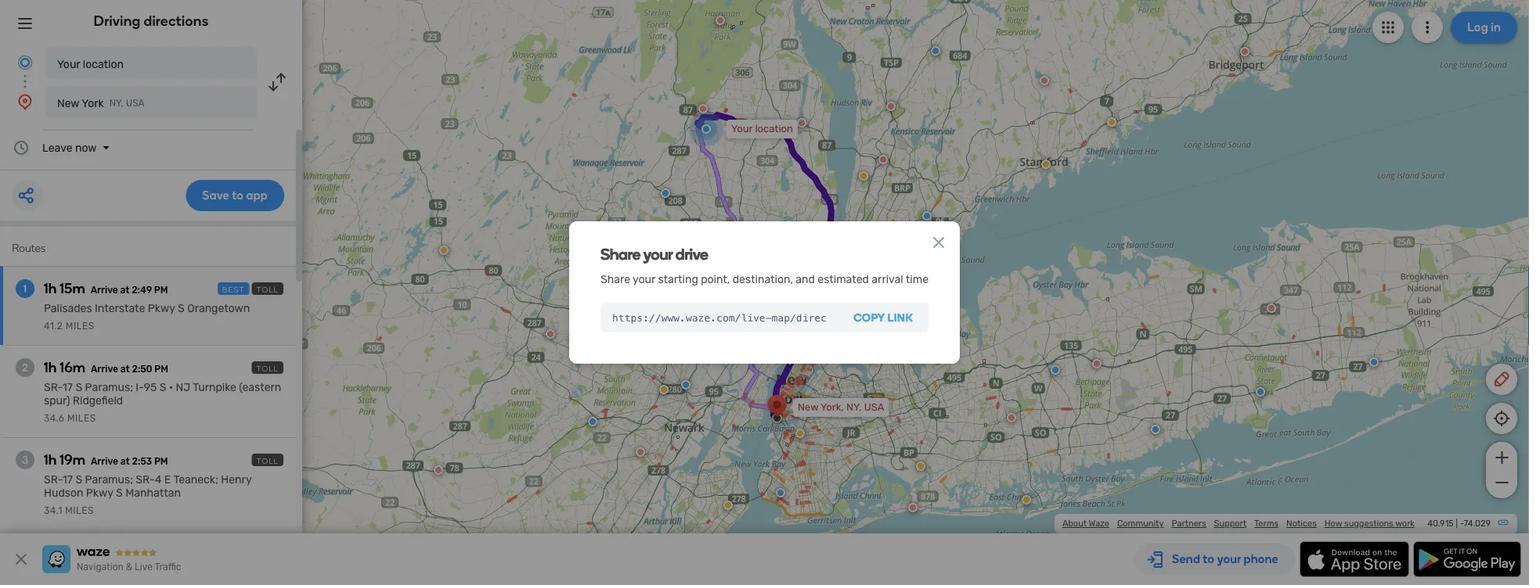 Task type: vqa. For each thing, say whether or not it's contained in the screenshot.
"point"
no



Task type: describe. For each thing, give the bounding box(es) containing it.
usa inside your location new york, ny, usa
[[864, 402, 884, 414]]

clock image
[[12, 139, 31, 157]]

1h 15m arrive at 2:49 pm
[[44, 280, 168, 297]]

link
[[887, 311, 913, 324]]

navigation & live traffic
[[77, 562, 181, 573]]

live
[[135, 562, 153, 573]]

notices
[[1286, 519, 1317, 529]]

34.1
[[44, 506, 63, 517]]

leave now
[[42, 141, 97, 154]]

drive
[[676, 245, 708, 264]]

s left "manhattan"
[[116, 487, 123, 500]]

pencil image
[[1492, 370, 1511, 389]]

sr- up "manhattan"
[[136, 474, 155, 487]]

waze
[[1089, 519, 1109, 529]]

pm for 15m
[[154, 285, 168, 296]]

miles for 1h 16m
[[67, 413, 96, 424]]

arrival
[[872, 273, 903, 286]]

1h for 1h 19m
[[44, 452, 57, 469]]

your location button
[[45, 47, 257, 78]]

partners
[[1172, 519, 1206, 529]]

share for share your starting point, destination, and estimated arrival time
[[601, 273, 630, 286]]

your location new york, ny, usa
[[731, 123, 884, 414]]

now
[[75, 141, 97, 154]]

0 horizontal spatial new
[[57, 97, 79, 110]]

pm for 16m
[[154, 364, 168, 375]]

interstate
[[95, 302, 145, 315]]

95
[[144, 381, 157, 394]]

1h for 1h 16m
[[44, 359, 57, 376]]

sr- for 16m
[[44, 381, 63, 394]]

copy link button
[[838, 303, 929, 333]]

-
[[1460, 519, 1464, 529]]

manhattan
[[125, 487, 181, 500]]

copy
[[854, 311, 885, 324]]

suggestions
[[1344, 519, 1393, 529]]

at for 19m
[[120, 456, 130, 467]]

1h for 1h 15m
[[44, 280, 57, 297]]

•
[[169, 381, 173, 394]]

17 for 16m
[[63, 381, 73, 394]]

work
[[1395, 519, 1415, 529]]

hudson
[[44, 487, 83, 500]]

estimated
[[818, 273, 869, 286]]

17 for 19m
[[63, 474, 73, 487]]

new inside your location new york, ny, usa
[[798, 402, 818, 414]]

19m
[[60, 452, 85, 469]]

palisades interstate pkwy s orangetown 41.2 miles
[[44, 302, 250, 332]]

your for starting
[[633, 273, 655, 286]]

york,
[[821, 402, 844, 414]]

0 horizontal spatial x image
[[12, 550, 31, 569]]

your for your location
[[57, 58, 80, 70]]

routes
[[12, 242, 46, 255]]

sr-17 s paramus; i-95 s • nj turnpike (eastern spur) ridgefield 34.6 miles
[[44, 381, 281, 424]]

your location
[[57, 58, 124, 70]]

about waze community partners support terms notices how suggestions work
[[1062, 519, 1415, 529]]

and
[[796, 273, 815, 286]]

sr-17 s paramus; sr-4 e teaneck; henry hudson pkwy s manhattan 34.1 miles
[[44, 474, 252, 517]]

e
[[164, 474, 171, 487]]

leave
[[42, 141, 72, 154]]

2:53
[[132, 456, 152, 467]]

starting
[[658, 273, 698, 286]]

pkwy inside 'sr-17 s paramus; sr-4 e teaneck; henry hudson pkwy s manhattan 34.1 miles'
[[86, 487, 113, 500]]

miles for 1h 19m
[[65, 506, 94, 517]]

2:49
[[132, 285, 152, 296]]

1h 16m arrive at 2:50 pm
[[44, 359, 168, 376]]

1h 19m arrive at 2:53 pm
[[44, 452, 168, 469]]

74.029
[[1464, 519, 1491, 529]]

palisades
[[44, 302, 92, 315]]

share your drive
[[601, 245, 708, 264]]

zoom in image
[[1492, 449, 1511, 467]]

traffic
[[155, 562, 181, 573]]

share your starting point, destination, and estimated arrival time
[[601, 273, 929, 286]]

teaneck;
[[173, 474, 218, 487]]

toll for 16m
[[257, 364, 279, 373]]

arrive for 1h 15m
[[91, 285, 118, 296]]



Task type: locate. For each thing, give the bounding box(es) containing it.
your
[[643, 245, 673, 264], [633, 273, 655, 286]]

paramus; for 16m
[[85, 381, 133, 394]]

(eastern
[[239, 381, 281, 394]]

pkwy inside palisades interstate pkwy s orangetown 41.2 miles
[[148, 302, 175, 315]]

at inside the 1h 19m arrive at 2:53 pm
[[120, 456, 130, 467]]

at for 15m
[[120, 285, 130, 296]]

pm inside 1h 15m arrive at 2:49 pm
[[154, 285, 168, 296]]

1 horizontal spatial new
[[798, 402, 818, 414]]

2 vertical spatial miles
[[65, 506, 94, 517]]

4
[[155, 474, 162, 487]]

sr- up hudson
[[44, 474, 63, 487]]

arrive inside 1h 16m arrive at 2:50 pm
[[91, 364, 118, 375]]

arrive for 1h 16m
[[91, 364, 118, 375]]

2 paramus; from the top
[[85, 474, 133, 487]]

0 vertical spatial 1h
[[44, 280, 57, 297]]

0 vertical spatial location
[[83, 58, 124, 70]]

1
[[23, 282, 27, 296]]

1 horizontal spatial ny,
[[846, 402, 862, 414]]

your inside your location new york, ny, usa
[[731, 123, 753, 135]]

paramus; down the 1h 19m arrive at 2:53 pm
[[85, 474, 133, 487]]

s down 16m
[[76, 381, 82, 394]]

at for 16m
[[120, 364, 130, 375]]

0 vertical spatial x image
[[929, 233, 948, 252]]

sr- inside "sr-17 s paramus; i-95 s • nj turnpike (eastern spur) ridgefield 34.6 miles"
[[44, 381, 63, 394]]

0 vertical spatial pm
[[154, 285, 168, 296]]

toll right best
[[257, 285, 279, 294]]

support
[[1214, 519, 1246, 529]]

usa inside new york ny, usa
[[126, 98, 145, 109]]

paramus;
[[85, 381, 133, 394], [85, 474, 133, 487]]

time
[[906, 273, 929, 286]]

at left 2:50 in the left of the page
[[120, 364, 130, 375]]

directions
[[144, 13, 209, 29]]

17
[[63, 381, 73, 394], [63, 474, 73, 487]]

sr- up spur)
[[44, 381, 63, 394]]

1 vertical spatial your
[[633, 273, 655, 286]]

arrive right 19m
[[91, 456, 118, 467]]

1 at from the top
[[120, 285, 130, 296]]

3
[[22, 454, 28, 467]]

sr- for 19m
[[44, 474, 63, 487]]

ny,
[[109, 98, 124, 109], [846, 402, 862, 414]]

terms
[[1254, 519, 1279, 529]]

about waze link
[[1062, 519, 1109, 529]]

arrive right 16m
[[91, 364, 118, 375]]

pm right 2:50 in the left of the page
[[154, 364, 168, 375]]

1 vertical spatial location
[[755, 123, 793, 135]]

41.2
[[44, 321, 63, 332]]

your inside button
[[57, 58, 80, 70]]

15m
[[60, 280, 85, 297]]

1 vertical spatial arrive
[[91, 364, 118, 375]]

arrive for 1h 19m
[[91, 456, 118, 467]]

0 vertical spatial new
[[57, 97, 79, 110]]

how suggestions work link
[[1325, 519, 1415, 529]]

3 at from the top
[[120, 456, 130, 467]]

1 17 from the top
[[63, 381, 73, 394]]

17 inside 'sr-17 s paramus; sr-4 e teaneck; henry hudson pkwy s manhattan 34.1 miles'
[[63, 474, 73, 487]]

s left •
[[159, 381, 166, 394]]

1 vertical spatial pm
[[154, 364, 168, 375]]

pm
[[154, 285, 168, 296], [154, 364, 168, 375], [154, 456, 168, 467]]

2 toll from the top
[[257, 364, 279, 373]]

1h left 15m on the left of page
[[44, 280, 57, 297]]

0 horizontal spatial ny,
[[109, 98, 124, 109]]

17 up hudson
[[63, 474, 73, 487]]

current location image
[[16, 53, 34, 72]]

miles inside 'sr-17 s paramus; sr-4 e teaneck; henry hudson pkwy s manhattan 34.1 miles'
[[65, 506, 94, 517]]

your for your location new york, ny, usa
[[731, 123, 753, 135]]

2 vertical spatial 1h
[[44, 452, 57, 469]]

2 vertical spatial toll
[[257, 456, 279, 466]]

pm for 19m
[[154, 456, 168, 467]]

location image
[[16, 92, 34, 111]]

your down share your drive
[[633, 273, 655, 286]]

paramus; for 19m
[[85, 474, 133, 487]]

at left the 2:49
[[120, 285, 130, 296]]

share for share your drive
[[601, 245, 640, 264]]

s
[[178, 302, 185, 315], [76, 381, 82, 394], [159, 381, 166, 394], [76, 474, 82, 487], [116, 487, 123, 500]]

2 1h from the top
[[44, 359, 57, 376]]

1 1h from the top
[[44, 280, 57, 297]]

1 vertical spatial your
[[731, 123, 753, 135]]

0 horizontal spatial location
[[83, 58, 124, 70]]

2
[[22, 361, 28, 375]]

0 vertical spatial your
[[643, 245, 673, 264]]

toll down (eastern
[[257, 456, 279, 466]]

miles down hudson
[[65, 506, 94, 517]]

2 share from the top
[[601, 273, 630, 286]]

location inside button
[[83, 58, 124, 70]]

spur)
[[44, 395, 70, 408]]

0 vertical spatial miles
[[66, 321, 94, 332]]

0 vertical spatial usa
[[126, 98, 145, 109]]

1 vertical spatial toll
[[257, 364, 279, 373]]

miles down palisades
[[66, 321, 94, 332]]

pm inside 1h 16m arrive at 2:50 pm
[[154, 364, 168, 375]]

toll up (eastern
[[257, 364, 279, 373]]

about
[[1062, 519, 1087, 529]]

3 1h from the top
[[44, 452, 57, 469]]

miles inside "sr-17 s paramus; i-95 s • nj turnpike (eastern spur) ridgefield 34.6 miles"
[[67, 413, 96, 424]]

at left 2:53
[[120, 456, 130, 467]]

2 vertical spatial at
[[120, 456, 130, 467]]

ridgefield
[[73, 395, 123, 408]]

how
[[1325, 519, 1342, 529]]

share left drive
[[601, 245, 640, 264]]

1 vertical spatial at
[[120, 364, 130, 375]]

miles
[[66, 321, 94, 332], [67, 413, 96, 424], [65, 506, 94, 517]]

17 inside "sr-17 s paramus; i-95 s • nj turnpike (eastern spur) ridgefield 34.6 miles"
[[63, 381, 73, 394]]

new left york,
[[798, 402, 818, 414]]

3 toll from the top
[[257, 456, 279, 466]]

miles down ridgefield on the left bottom
[[67, 413, 96, 424]]

0 vertical spatial share
[[601, 245, 640, 264]]

ny, inside your location new york, ny, usa
[[846, 402, 862, 414]]

turnpike
[[193, 381, 236, 394]]

1 vertical spatial miles
[[67, 413, 96, 424]]

0 horizontal spatial usa
[[126, 98, 145, 109]]

2:50
[[132, 364, 152, 375]]

new
[[57, 97, 79, 110], [798, 402, 818, 414]]

pkwy down the 1h 19m arrive at 2:53 pm
[[86, 487, 113, 500]]

2 at from the top
[[120, 364, 130, 375]]

toll for 19m
[[257, 456, 279, 466]]

location for your location new york, ny, usa
[[755, 123, 793, 135]]

ny, inside new york ny, usa
[[109, 98, 124, 109]]

1 paramus; from the top
[[85, 381, 133, 394]]

henry
[[221, 474, 252, 487]]

community link
[[1117, 519, 1164, 529]]

paramus; inside 'sr-17 s paramus; sr-4 e teaneck; henry hudson pkwy s manhattan 34.1 miles'
[[85, 474, 133, 487]]

0 vertical spatial arrive
[[91, 285, 118, 296]]

&
[[126, 562, 132, 573]]

1 vertical spatial share
[[601, 273, 630, 286]]

2 vertical spatial pm
[[154, 456, 168, 467]]

1 vertical spatial 1h
[[44, 359, 57, 376]]

s left orangetown
[[178, 302, 185, 315]]

at inside 1h 15m arrive at 2:49 pm
[[120, 285, 130, 296]]

partners link
[[1172, 519, 1206, 529]]

0 vertical spatial pkwy
[[148, 302, 175, 315]]

zoom out image
[[1492, 474, 1511, 492]]

sr-
[[44, 381, 63, 394], [44, 474, 63, 487], [136, 474, 155, 487]]

notices link
[[1286, 519, 1317, 529]]

pm up "4"
[[154, 456, 168, 467]]

toll
[[257, 285, 279, 294], [257, 364, 279, 373], [257, 456, 279, 466]]

3 arrive from the top
[[91, 456, 118, 467]]

paramus; inside "sr-17 s paramus; i-95 s • nj turnpike (eastern spur) ridgefield 34.6 miles"
[[85, 381, 133, 394]]

location inside your location new york, ny, usa
[[755, 123, 793, 135]]

i-
[[136, 381, 144, 394]]

link image
[[1497, 517, 1510, 529]]

0 horizontal spatial your
[[57, 58, 80, 70]]

york
[[82, 97, 104, 110]]

pkwy
[[148, 302, 175, 315], [86, 487, 113, 500]]

ny, right york
[[109, 98, 124, 109]]

arrive inside the 1h 19m arrive at 2:53 pm
[[91, 456, 118, 467]]

usa
[[126, 98, 145, 109], [864, 402, 884, 414]]

usa right york
[[126, 98, 145, 109]]

1h left 19m
[[44, 452, 57, 469]]

|
[[1456, 519, 1458, 529]]

pm right the 2:49
[[154, 285, 168, 296]]

1 share from the top
[[601, 245, 640, 264]]

16m
[[60, 359, 85, 376]]

0 vertical spatial your
[[57, 58, 80, 70]]

share
[[601, 245, 640, 264], [601, 273, 630, 286]]

40.915
[[1427, 519, 1454, 529]]

location
[[83, 58, 124, 70], [755, 123, 793, 135]]

1 horizontal spatial x image
[[929, 233, 948, 252]]

nj
[[176, 381, 190, 394]]

your for drive
[[643, 245, 673, 264]]

at inside 1h 16m arrive at 2:50 pm
[[120, 364, 130, 375]]

0 vertical spatial 17
[[63, 381, 73, 394]]

1 horizontal spatial your
[[731, 123, 753, 135]]

1 vertical spatial paramus;
[[85, 474, 133, 487]]

miles inside palisades interstate pkwy s orangetown 41.2 miles
[[66, 321, 94, 332]]

1 horizontal spatial location
[[755, 123, 793, 135]]

share down share your drive
[[601, 273, 630, 286]]

ny, right york,
[[846, 402, 862, 414]]

0 vertical spatial ny,
[[109, 98, 124, 109]]

arrive up interstate
[[91, 285, 118, 296]]

your up starting
[[643, 245, 673, 264]]

1 vertical spatial x image
[[12, 550, 31, 569]]

x image
[[929, 233, 948, 252], [12, 550, 31, 569]]

17 up spur)
[[63, 381, 73, 394]]

usa right york,
[[864, 402, 884, 414]]

None field
[[601, 303, 838, 333]]

pm inside the 1h 19m arrive at 2:53 pm
[[154, 456, 168, 467]]

driving
[[94, 13, 140, 29]]

1 vertical spatial ny,
[[846, 402, 862, 414]]

0 vertical spatial paramus;
[[85, 381, 133, 394]]

0 horizontal spatial pkwy
[[86, 487, 113, 500]]

best
[[222, 285, 245, 294]]

2 17 from the top
[[63, 474, 73, 487]]

pkwy down the 2:49
[[148, 302, 175, 315]]

1 horizontal spatial usa
[[864, 402, 884, 414]]

1 vertical spatial new
[[798, 402, 818, 414]]

0 vertical spatial toll
[[257, 285, 279, 294]]

new york ny, usa
[[57, 97, 145, 110]]

destination,
[[733, 273, 793, 286]]

orangetown
[[187, 302, 250, 315]]

new left york
[[57, 97, 79, 110]]

your
[[57, 58, 80, 70], [731, 123, 753, 135]]

s up hudson
[[76, 474, 82, 487]]

1h
[[44, 280, 57, 297], [44, 359, 57, 376], [44, 452, 57, 469]]

2 vertical spatial arrive
[[91, 456, 118, 467]]

point,
[[701, 273, 730, 286]]

2 arrive from the top
[[91, 364, 118, 375]]

arrive inside 1h 15m arrive at 2:49 pm
[[91, 285, 118, 296]]

1 arrive from the top
[[91, 285, 118, 296]]

34.6
[[44, 413, 65, 424]]

community
[[1117, 519, 1164, 529]]

0 vertical spatial at
[[120, 285, 130, 296]]

at
[[120, 285, 130, 296], [120, 364, 130, 375], [120, 456, 130, 467]]

terms link
[[1254, 519, 1279, 529]]

40.915 | -74.029
[[1427, 519, 1491, 529]]

support link
[[1214, 519, 1246, 529]]

paramus; up ridgefield on the left bottom
[[85, 381, 133, 394]]

1 horizontal spatial pkwy
[[148, 302, 175, 315]]

s inside palisades interstate pkwy s orangetown 41.2 miles
[[178, 302, 185, 315]]

driving directions
[[94, 13, 209, 29]]

copy link
[[854, 311, 913, 324]]

1 toll from the top
[[257, 285, 279, 294]]

1h left 16m
[[44, 359, 57, 376]]

navigation
[[77, 562, 124, 573]]

1 vertical spatial pkwy
[[86, 487, 113, 500]]

location for your location
[[83, 58, 124, 70]]

1 vertical spatial usa
[[864, 402, 884, 414]]

1 vertical spatial 17
[[63, 474, 73, 487]]



